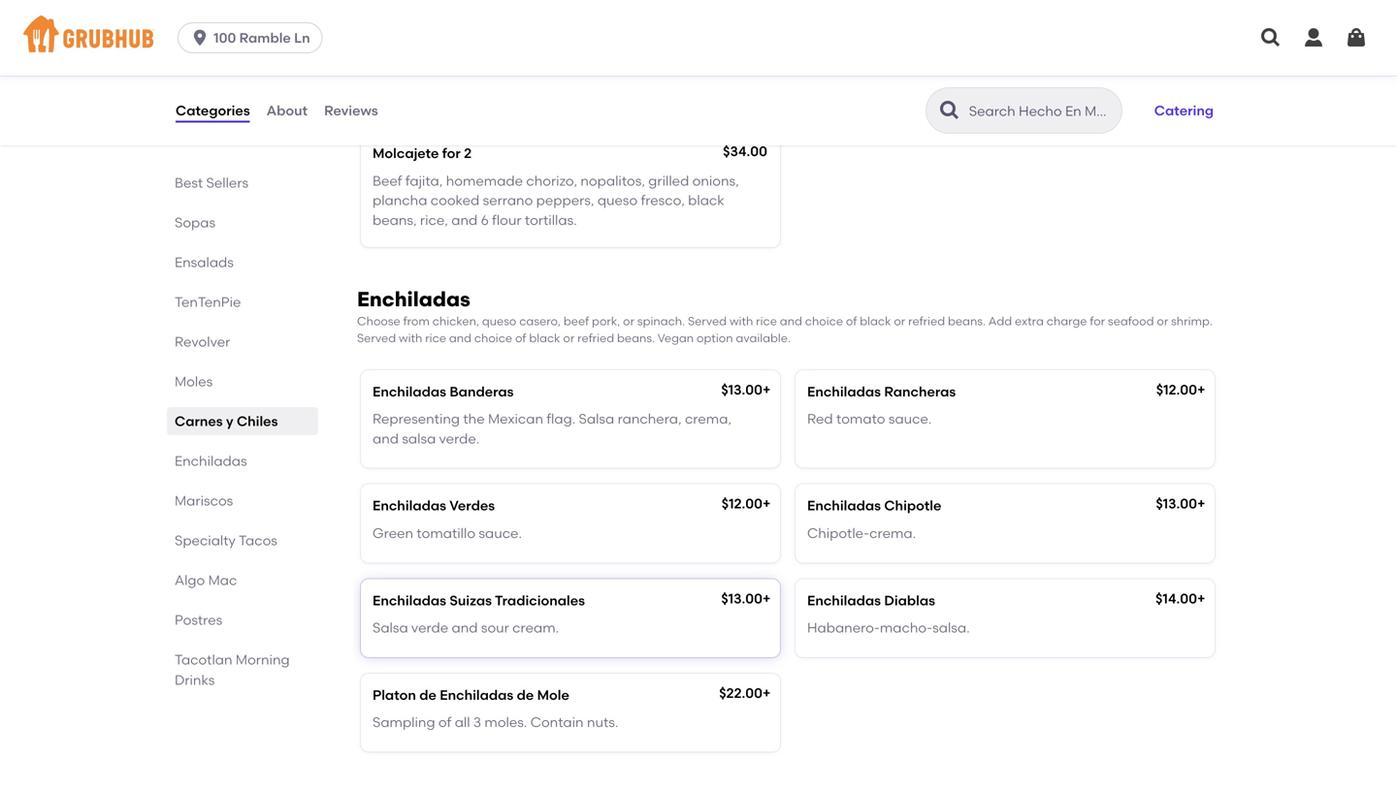Task type: locate. For each thing, give the bounding box(es) containing it.
spinach.
[[637, 314, 685, 328]]

2 vertical spatial with
[[399, 331, 422, 345]]

+
[[763, 382, 771, 398], [1197, 382, 1205, 398], [763, 496, 771, 512], [1197, 496, 1205, 512], [763, 591, 771, 607], [1197, 591, 1205, 607], [763, 685, 771, 702]]

sauce.
[[889, 411, 932, 428], [479, 525, 522, 542]]

$12.00 + down the crema,
[[722, 496, 771, 512]]

1 vertical spatial salsa.
[[932, 620, 970, 637]]

de left mole
[[517, 687, 534, 704]]

1 horizontal spatial served
[[688, 314, 727, 328]]

+ for sampling of all 3 moles. contain nuts.
[[763, 685, 771, 702]]

$13.00 up $22.00
[[721, 591, 763, 607]]

moles
[[175, 374, 213, 390]]

and left salsa at the left bottom
[[373, 431, 399, 447]]

queso left casero,
[[482, 314, 517, 328]]

svg image
[[190, 28, 210, 48]]

of up cream,
[[1008, 40, 1021, 57]]

peppers
[[1051, 40, 1106, 57]]

categories button
[[175, 76, 251, 146]]

tradicionales
[[495, 593, 585, 609]]

specialty
[[175, 533, 236, 549]]

choice down 'chicken,'
[[474, 331, 512, 345]]

0 vertical spatial rice,
[[925, 60, 953, 77]]

1 vertical spatial sauce.
[[479, 525, 522, 542]]

beef left pork,
[[564, 314, 589, 328]]

enchiladas chipotle
[[807, 498, 941, 514]]

mac
[[208, 572, 237, 589]]

enchiladas up tomato
[[807, 384, 881, 400]]

queso down nopalitos,
[[597, 192, 638, 209]]

tomato
[[836, 411, 885, 428]]

for right charge
[[1090, 314, 1105, 328]]

and left 6 on the top of the page
[[451, 212, 478, 228]]

beans.
[[948, 314, 986, 328], [617, 331, 655, 345]]

about button
[[266, 76, 309, 146]]

of left our
[[631, 40, 644, 57]]

0 horizontal spatial refried
[[577, 331, 614, 345]]

1 horizontal spatial rice,
[[925, 60, 953, 77]]

2 horizontal spatial with
[[807, 60, 835, 77]]

our
[[647, 40, 669, 57]]

representing the mexican flag. salsa ranchera, crema, and salsa verde.
[[373, 411, 732, 447]]

black inside beef fajita, homemade chorizo, nopalitos, grilled onions, plancha cooked serrano peppers, queso fresco, black beans, rice, and 6 flour tortillas.
[[688, 192, 724, 209]]

$13.00 up the crema,
[[721, 382, 763, 398]]

of up "enchiladas rancheras"
[[846, 314, 857, 328]]

cheese
[[1130, 60, 1177, 77]]

1 vertical spatial $12.00
[[722, 496, 763, 512]]

$12.00 + down shrimp.
[[1156, 382, 1205, 398]]

rice, down the cooked
[[420, 212, 448, 228]]

plancha
[[373, 192, 427, 209]]

macho-
[[880, 620, 932, 637]]

beans, inside beef fajita, homemade chorizo, nopalitos, grilled onions, plancha cooked serrano peppers, queso fresco, black beans, rice, and 6 flour tortillas.
[[373, 212, 417, 228]]

beef inside enchiladas choose from chicken, queso casero, beef pork, or spinach. served with rice and choice of black or refried beans. add extra charge for seafood or shrimp. served with rice and choice of black or refried beans. vegan option available.
[[564, 314, 589, 328]]

0 vertical spatial refried
[[908, 314, 945, 328]]

beans, down broiled
[[878, 60, 922, 77]]

1 horizontal spatial $12.00 +
[[1156, 382, 1205, 398]]

and
[[940, 40, 966, 57], [1109, 40, 1135, 57], [451, 212, 478, 228], [780, 314, 802, 328], [449, 331, 471, 345], [373, 431, 399, 447], [452, 620, 478, 637]]

1 vertical spatial for
[[1090, 314, 1105, 328]]

1 horizontal spatial refried
[[908, 314, 945, 328]]

beef right broiled
[[907, 40, 937, 57]]

sour down enchiladas suizas tradicionales
[[481, 620, 509, 637]]

de
[[1070, 60, 1087, 77], [419, 687, 436, 704], [517, 687, 534, 704]]

salsa. down grilled
[[373, 60, 410, 77]]

1 horizontal spatial for
[[1090, 314, 1105, 328]]

$12.00 + for green tomatillo sauce.
[[722, 496, 771, 512]]

with down sizzling
[[807, 60, 835, 77]]

salsa left verde
[[373, 620, 408, 637]]

sampling of all 3 moles. contain nuts.
[[373, 715, 618, 731]]

refried up rancheras
[[908, 314, 945, 328]]

$13.00 + up the $22.00 +
[[721, 591, 771, 607]]

sour down strips
[[957, 60, 985, 77]]

beans, inside sizzling broiled beef and strips of bell peppers and onions with black beans, rice, sour cream, pico de gallo, cheese tortillas.
[[878, 60, 922, 77]]

0 vertical spatial salsa
[[579, 411, 614, 428]]

enchiladas for enchiladas suizas tradicionales
[[373, 593, 446, 609]]

0 vertical spatial rice
[[756, 314, 777, 328]]

tacotlan
[[175, 652, 232, 668]]

bell
[[1024, 40, 1048, 57]]

with
[[807, 60, 835, 77], [730, 314, 753, 328], [399, 331, 422, 345]]

served
[[688, 314, 727, 328], [357, 331, 396, 345]]

with inside sizzling broiled beef and strips of bell peppers and onions with black beans, rice, sour cream, pico de gallo, cheese tortillas.
[[807, 60, 835, 77]]

choice up "enchiladas rancheras"
[[805, 314, 843, 328]]

1 horizontal spatial svg image
[[1302, 26, 1325, 49]]

0 vertical spatial choice
[[805, 314, 843, 328]]

sour inside sizzling broiled beef and strips of bell peppers and onions with black beans, rice, sour cream, pico de gallo, cheese tortillas.
[[957, 60, 985, 77]]

$12.00 down the crema,
[[722, 496, 763, 512]]

$12.00 + for red tomato sauce.
[[1156, 382, 1205, 398]]

1 horizontal spatial beans,
[[878, 60, 922, 77]]

1 horizontal spatial salsa.
[[932, 620, 970, 637]]

enchiladas verdes
[[373, 498, 495, 514]]

0 horizontal spatial choice
[[474, 331, 512, 345]]

sauce. down verdes
[[479, 525, 522, 542]]

0 horizontal spatial salsa
[[373, 620, 408, 637]]

a
[[589, 40, 598, 57]]

served down choose
[[357, 331, 396, 345]]

or up "enchiladas rancheras"
[[894, 314, 905, 328]]

+ for salsa verde and sour cream.
[[763, 591, 771, 607]]

beans. down spinach. at left
[[617, 331, 655, 345]]

$13.00 + up $14.00 +
[[1156, 496, 1205, 512]]

+ for red tomato sauce.
[[1197, 382, 1205, 398]]

beans, down plancha
[[373, 212, 417, 228]]

0 vertical spatial salsa.
[[373, 60, 410, 77]]

2 horizontal spatial svg image
[[1345, 26, 1368, 49]]

enchiladas rancheras
[[807, 384, 956, 400]]

3 svg image from the left
[[1345, 26, 1368, 49]]

$13.00 + up the crema,
[[721, 382, 771, 398]]

Search Hecho En Mexico search field
[[967, 102, 1116, 120]]

chipotle
[[884, 498, 941, 514]]

search icon image
[[938, 99, 961, 122]]

catering button
[[1146, 89, 1222, 132]]

add
[[988, 314, 1012, 328]]

tortillas. down sizzling
[[807, 80, 859, 96]]

moles.
[[485, 715, 527, 731]]

0 vertical spatial for
[[442, 145, 461, 162]]

mole
[[537, 687, 569, 704]]

enchiladas up verde
[[373, 593, 446, 609]]

enchiladas up chipotle-
[[807, 498, 881, 514]]

main navigation navigation
[[0, 0, 1397, 76]]

0 horizontal spatial rice,
[[420, 212, 448, 228]]

$13.00 up $14.00
[[1156, 496, 1197, 512]]

refried down pork,
[[577, 331, 614, 345]]

1 vertical spatial rice,
[[420, 212, 448, 228]]

1 svg image from the left
[[1259, 26, 1283, 49]]

2 horizontal spatial de
[[1070, 60, 1087, 77]]

0 horizontal spatial for
[[442, 145, 461, 162]]

3
[[473, 715, 481, 731]]

enchiladas choose from chicken, queso casero, beef pork, or spinach. served with rice and choice of black or refried beans. add extra charge for seafood or shrimp. served with rice and choice of black or refried beans. vegan option available.
[[357, 287, 1213, 345]]

with down from
[[399, 331, 422, 345]]

enchiladas inside enchiladas choose from chicken, queso casero, beef pork, or spinach. served with rice and choice of black or refried beans. add extra charge for seafood or shrimp. served with rice and choice of black or refried beans. vegan option available.
[[357, 287, 470, 312]]

2 vertical spatial $13.00
[[721, 591, 763, 607]]

0 horizontal spatial with
[[399, 331, 422, 345]]

grilled beef tenderloin served on a bed of our rose-petal salsa.
[[373, 40, 740, 77]]

1 horizontal spatial de
[[517, 687, 534, 704]]

enchiladas for enchiladas banderas
[[373, 384, 446, 400]]

0 vertical spatial $13.00
[[721, 382, 763, 398]]

1 horizontal spatial rice
[[756, 314, 777, 328]]

0 horizontal spatial salsa.
[[373, 60, 410, 77]]

molcajete for 2
[[373, 145, 472, 162]]

0 horizontal spatial svg image
[[1259, 26, 1283, 49]]

enchiladas up the habanero-
[[807, 593, 881, 609]]

$13.00 for habanero-macho-salsa.
[[721, 591, 763, 607]]

+ for chipotle-crema.
[[1197, 496, 1205, 512]]

black down the onions,
[[688, 192, 724, 209]]

1 horizontal spatial tortillas.
[[807, 80, 859, 96]]

charge
[[1047, 314, 1087, 328]]

1 vertical spatial $12.00 +
[[722, 496, 771, 512]]

0 horizontal spatial beans,
[[373, 212, 417, 228]]

black down broiled
[[838, 60, 874, 77]]

tortillas. down peppers,
[[525, 212, 577, 228]]

0 vertical spatial beans,
[[878, 60, 922, 77]]

best
[[175, 175, 203, 191]]

1 vertical spatial beans.
[[617, 331, 655, 345]]

tentenpie
[[175, 294, 241, 310]]

salsa
[[579, 411, 614, 428], [373, 620, 408, 637]]

peppers,
[[536, 192, 594, 209]]

1 horizontal spatial sauce.
[[889, 411, 932, 428]]

and up gallo, in the top right of the page
[[1109, 40, 1135, 57]]

enchiladas diablas
[[807, 593, 935, 609]]

vegan
[[658, 331, 694, 345]]

$12.00 down shrimp.
[[1156, 382, 1197, 398]]

0 horizontal spatial $12.00 +
[[722, 496, 771, 512]]

$13.00 + for red tomato sauce.
[[721, 382, 771, 398]]

0 horizontal spatial de
[[419, 687, 436, 704]]

1 horizontal spatial salsa
[[579, 411, 614, 428]]

rice, up search icon
[[925, 60, 953, 77]]

1 vertical spatial tortillas.
[[525, 212, 577, 228]]

+ for representing the mexican flag. salsa ranchera, crema, and salsa verde.
[[763, 382, 771, 398]]

beef fajita, homemade chorizo, nopalitos, grilled onions, plancha cooked serrano peppers, queso fresco, black beans, rice, and 6 flour tortillas.
[[373, 172, 739, 228]]

queso inside enchiladas choose from chicken, queso casero, beef pork, or spinach. served with rice and choice of black or refried beans. add extra charge for seafood or shrimp. served with rice and choice of black or refried beans. vegan option available.
[[482, 314, 517, 328]]

for left 2
[[442, 145, 461, 162]]

$13.00 + for habanero-macho-salsa.
[[721, 591, 771, 607]]

ranchera,
[[618, 411, 682, 428]]

1 vertical spatial served
[[357, 331, 396, 345]]

0 vertical spatial tortillas.
[[807, 80, 859, 96]]

0 vertical spatial beans.
[[948, 314, 986, 328]]

1 vertical spatial beans,
[[373, 212, 417, 228]]

0 vertical spatial sour
[[957, 60, 985, 77]]

1 vertical spatial $13.00 +
[[1156, 496, 1205, 512]]

nuts.
[[587, 715, 618, 731]]

de right the platon
[[419, 687, 436, 704]]

salsa. down diablas
[[932, 620, 970, 637]]

+ for habanero-macho-salsa.
[[1197, 591, 1205, 607]]

queso
[[597, 192, 638, 209], [482, 314, 517, 328]]

for
[[442, 145, 461, 162], [1090, 314, 1105, 328]]

0 horizontal spatial sauce.
[[479, 525, 522, 542]]

or
[[623, 314, 635, 328], [894, 314, 905, 328], [1157, 314, 1168, 328], [563, 331, 575, 345]]

+ for green tomatillo sauce.
[[763, 496, 771, 512]]

$13.00 for red tomato sauce.
[[721, 382, 763, 398]]

0 vertical spatial $12.00 +
[[1156, 382, 1205, 398]]

0 vertical spatial sauce.
[[889, 411, 932, 428]]

100 ramble ln button
[[178, 22, 330, 53]]

rice, inside beef fajita, homemade chorizo, nopalitos, grilled onions, plancha cooked serrano peppers, queso fresco, black beans, rice, and 6 flour tortillas.
[[420, 212, 448, 228]]

cream,
[[988, 60, 1035, 77]]

fresco,
[[641, 192, 685, 209]]

salsa verde and sour cream.
[[373, 620, 559, 637]]

rice,
[[925, 60, 953, 77], [420, 212, 448, 228]]

salsa.
[[373, 60, 410, 77], [932, 620, 970, 637]]

black inside sizzling broiled beef and strips of bell peppers and onions with black beans, rice, sour cream, pico de gallo, cheese tortillas.
[[838, 60, 874, 77]]

1 vertical spatial rice
[[425, 331, 446, 345]]

green
[[373, 525, 413, 542]]

1 horizontal spatial beef
[[564, 314, 589, 328]]

0 vertical spatial with
[[807, 60, 835, 77]]

flour
[[492, 212, 522, 228]]

verdes
[[449, 498, 495, 514]]

served up option
[[688, 314, 727, 328]]

enchiladas up "representing"
[[373, 384, 446, 400]]

with up the available.
[[730, 314, 753, 328]]

carnes y chiles
[[175, 413, 278, 430]]

1 vertical spatial queso
[[482, 314, 517, 328]]

0 horizontal spatial served
[[357, 331, 396, 345]]

enchiladas up the green
[[373, 498, 446, 514]]

de down peppers
[[1070, 60, 1087, 77]]

enchiladas up from
[[357, 287, 470, 312]]

banderas
[[450, 384, 514, 400]]

beef right grilled
[[419, 40, 449, 57]]

of
[[631, 40, 644, 57], [1008, 40, 1021, 57], [846, 314, 857, 328], [515, 331, 526, 345], [438, 715, 451, 731]]

beans. left add
[[948, 314, 986, 328]]

rice down from
[[425, 331, 446, 345]]

$34.00
[[723, 143, 767, 160]]

0 vertical spatial $13.00 +
[[721, 382, 771, 398]]

0 vertical spatial $12.00
[[1156, 382, 1197, 398]]

enchiladas for enchiladas verdes
[[373, 498, 446, 514]]

tortillas. inside beef fajita, homemade chorizo, nopalitos, grilled onions, plancha cooked serrano peppers, queso fresco, black beans, rice, and 6 flour tortillas.
[[525, 212, 577, 228]]

de inside sizzling broiled beef and strips of bell peppers and onions with black beans, rice, sour cream, pico de gallo, cheese tortillas.
[[1070, 60, 1087, 77]]

1 horizontal spatial $12.00
[[1156, 382, 1197, 398]]

0 horizontal spatial beef
[[419, 40, 449, 57]]

svg image
[[1259, 26, 1283, 49], [1302, 26, 1325, 49], [1345, 26, 1368, 49]]

salsa. inside grilled beef tenderloin served on a bed of our rose-petal salsa.
[[373, 60, 410, 77]]

0 horizontal spatial $12.00
[[722, 496, 763, 512]]

habanero-macho-salsa.
[[807, 620, 970, 637]]

1 horizontal spatial choice
[[805, 314, 843, 328]]

choice
[[805, 314, 843, 328], [474, 331, 512, 345]]

0 vertical spatial queso
[[597, 192, 638, 209]]

1 vertical spatial with
[[730, 314, 753, 328]]

tortillas. inside sizzling broiled beef and strips of bell peppers and onions with black beans, rice, sour cream, pico de gallo, cheese tortillas.
[[807, 80, 859, 96]]

rice up the available.
[[756, 314, 777, 328]]

2 vertical spatial $13.00 +
[[721, 591, 771, 607]]

2 horizontal spatial beef
[[907, 40, 937, 57]]

1 horizontal spatial queso
[[597, 192, 638, 209]]

1 horizontal spatial sour
[[957, 60, 985, 77]]

morning
[[236, 652, 290, 668]]

verde
[[411, 620, 448, 637]]

0 horizontal spatial sour
[[481, 620, 509, 637]]

0 horizontal spatial queso
[[482, 314, 517, 328]]

sauce. down rancheras
[[889, 411, 932, 428]]

0 horizontal spatial tortillas.
[[525, 212, 577, 228]]

carnes
[[175, 413, 223, 430]]

salsa right flag.
[[579, 411, 614, 428]]



Task type: describe. For each thing, give the bounding box(es) containing it.
platon
[[373, 687, 416, 704]]

tenderloin
[[452, 40, 519, 57]]

enchiladas up 3 at the bottom left of page
[[440, 687, 513, 704]]

or right pork,
[[623, 314, 635, 328]]

for inside enchiladas choose from chicken, queso casero, beef pork, or spinach. served with rice and choice of black or refried beans. add extra charge for seafood or shrimp. served with rice and choice of black or refried beans. vegan option available.
[[1090, 314, 1105, 328]]

y
[[226, 413, 233, 430]]

molcajete
[[373, 145, 439, 162]]

1 horizontal spatial with
[[730, 314, 753, 328]]

enchiladas for enchiladas rancheras
[[807, 384, 881, 400]]

green tomatillo sauce.
[[373, 525, 522, 542]]

drinks
[[175, 672, 215, 689]]

enchiladas suizas tradicionales
[[373, 593, 585, 609]]

2 svg image from the left
[[1302, 26, 1325, 49]]

of left all
[[438, 715, 451, 731]]

queso inside beef fajita, homemade chorizo, nopalitos, grilled onions, plancha cooked serrano peppers, queso fresco, black beans, rice, and 6 flour tortillas.
[[597, 192, 638, 209]]

ramble
[[239, 30, 291, 46]]

pork,
[[592, 314, 620, 328]]

all
[[455, 715, 470, 731]]

salsa inside representing the mexican flag. salsa ranchera, crema, and salsa verde.
[[579, 411, 614, 428]]

cream.
[[512, 620, 559, 637]]

2
[[464, 145, 472, 162]]

extra
[[1015, 314, 1044, 328]]

and down suizas
[[452, 620, 478, 637]]

petal
[[706, 40, 740, 57]]

ensalads
[[175, 254, 234, 271]]

available.
[[736, 331, 791, 345]]

beef inside grilled beef tenderloin served on a bed of our rose-petal salsa.
[[419, 40, 449, 57]]

red tomato sauce.
[[807, 411, 932, 428]]

platon de enchiladas de mole
[[373, 687, 569, 704]]

0 horizontal spatial beans.
[[617, 331, 655, 345]]

algo mac
[[175, 572, 237, 589]]

crema,
[[685, 411, 732, 428]]

and inside representing the mexican flag. salsa ranchera, crema, and salsa verde.
[[373, 431, 399, 447]]

and down 'chicken,'
[[449, 331, 471, 345]]

beef inside sizzling broiled beef and strips of bell peppers and onions with black beans, rice, sour cream, pico de gallo, cheese tortillas.
[[907, 40, 937, 57]]

postres
[[175, 612, 222, 629]]

100 ramble ln
[[214, 30, 310, 46]]

enchiladas up the mariscos
[[175, 453, 247, 470]]

rancheras
[[884, 384, 956, 400]]

onions,
[[692, 172, 739, 189]]

$12.00 for green tomatillo sauce.
[[722, 496, 763, 512]]

mariscos
[[175, 493, 233, 509]]

enchiladas for enchiladas chipotle
[[807, 498, 881, 514]]

enchiladas for enchiladas diablas
[[807, 593, 881, 609]]

specialty tacos
[[175, 533, 277, 549]]

sizzling broiled beef and strips of bell peppers and onions with black beans, rice, sour cream, pico de gallo, cheese tortillas. button
[[796, 0, 1215, 115]]

the
[[463, 411, 485, 428]]

1 vertical spatial sour
[[481, 620, 509, 637]]

sizzling broiled beef and strips of bell peppers and onions with black beans, rice, sour cream, pico de gallo, cheese tortillas.
[[807, 40, 1182, 96]]

nopalitos,
[[581, 172, 645, 189]]

$14.00 +
[[1156, 591, 1205, 607]]

100
[[214, 30, 236, 46]]

and left strips
[[940, 40, 966, 57]]

grilled beef tenderloin served on a bed of our rose-petal salsa. button
[[361, 0, 780, 115]]

categories
[[176, 102, 250, 119]]

0 vertical spatial served
[[688, 314, 727, 328]]

catering
[[1154, 102, 1214, 119]]

reviews button
[[323, 76, 379, 146]]

seafood
[[1108, 314, 1154, 328]]

black down casero,
[[529, 331, 560, 345]]

bed
[[601, 40, 627, 57]]

shrimp.
[[1171, 314, 1213, 328]]

1 vertical spatial salsa
[[373, 620, 408, 637]]

best sellers
[[175, 175, 248, 191]]

1 vertical spatial choice
[[474, 331, 512, 345]]

and inside beef fajita, homemade chorizo, nopalitos, grilled onions, plancha cooked serrano peppers, queso fresco, black beans, rice, and 6 flour tortillas.
[[451, 212, 478, 228]]

mexican
[[488, 411, 543, 428]]

of down casero,
[[515, 331, 526, 345]]

crema.
[[869, 525, 916, 542]]

chiles
[[237, 413, 278, 430]]

cooked
[[431, 192, 479, 209]]

of inside grilled beef tenderloin served on a bed of our rose-petal salsa.
[[631, 40, 644, 57]]

onions
[[1138, 40, 1182, 57]]

sauce. for green tomatillo sauce.
[[479, 525, 522, 542]]

option
[[697, 331, 733, 345]]

and up the available.
[[780, 314, 802, 328]]

about
[[266, 102, 308, 119]]

black up "enchiladas rancheras"
[[860, 314, 891, 328]]

serrano
[[483, 192, 533, 209]]

grilled
[[648, 172, 689, 189]]

0 horizontal spatial rice
[[425, 331, 446, 345]]

$22.00 +
[[719, 685, 771, 702]]

$12.00 for red tomato sauce.
[[1156, 382, 1197, 398]]

or left shrimp.
[[1157, 314, 1168, 328]]

1 horizontal spatial beans.
[[948, 314, 986, 328]]

1 vertical spatial $13.00
[[1156, 496, 1197, 512]]

choose
[[357, 314, 400, 328]]

strips
[[970, 40, 1005, 57]]

broiled
[[858, 40, 904, 57]]

ln
[[294, 30, 310, 46]]

contain
[[530, 715, 584, 731]]

rose-
[[672, 40, 706, 57]]

red
[[807, 411, 833, 428]]

on
[[569, 40, 586, 57]]

1 vertical spatial refried
[[577, 331, 614, 345]]

algo
[[175, 572, 205, 589]]

sampling
[[373, 715, 435, 731]]

of inside sizzling broiled beef and strips of bell peppers and onions with black beans, rice, sour cream, pico de gallo, cheese tortillas.
[[1008, 40, 1021, 57]]

sauce. for red tomato sauce.
[[889, 411, 932, 428]]

gallo,
[[1090, 60, 1126, 77]]

salsa
[[402, 431, 436, 447]]

chipotle-crema.
[[807, 525, 916, 542]]

representing
[[373, 411, 460, 428]]

sellers
[[206, 175, 248, 191]]

tacos
[[239, 533, 277, 549]]

pico
[[1038, 60, 1067, 77]]

beef
[[373, 172, 402, 189]]

diablas
[[884, 593, 935, 609]]

or up flag.
[[563, 331, 575, 345]]

tacotlan morning drinks
[[175, 652, 290, 689]]

$14.00
[[1156, 591, 1197, 607]]

fajita,
[[405, 172, 443, 189]]

revolver
[[175, 334, 230, 350]]

grilled
[[373, 40, 416, 57]]

chorizo,
[[526, 172, 577, 189]]

rice, inside sizzling broiled beef and strips of bell peppers and onions with black beans, rice, sour cream, pico de gallo, cheese tortillas.
[[925, 60, 953, 77]]

casero,
[[519, 314, 561, 328]]



Task type: vqa. For each thing, say whether or not it's contained in the screenshot.
$34.00
yes



